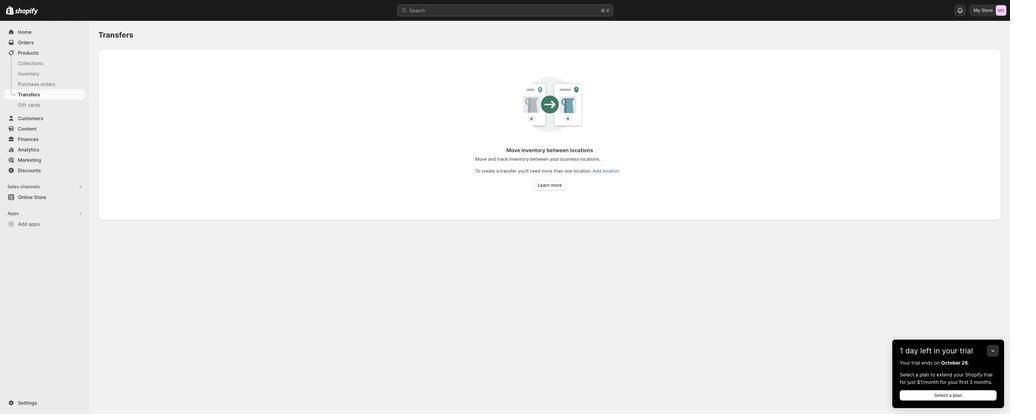 Task type: describe. For each thing, give the bounding box(es) containing it.
locations
[[570, 147, 593, 154]]

products
[[18, 50, 39, 56]]

in
[[934, 347, 941, 356]]

your
[[900, 361, 911, 366]]

day
[[906, 347, 919, 356]]

select a plan to extend your shopify trial for just $1/month for your first 3 months.
[[900, 372, 993, 386]]

1 day left in your trial button
[[893, 340, 1005, 356]]

0 vertical spatial more
[[542, 169, 553, 174]]

.
[[969, 361, 970, 366]]

sales
[[7, 184, 19, 190]]

apps
[[29, 221, 40, 227]]

select for select a plan to extend your shopify trial for just $1/month for your first 3 months.
[[900, 372, 915, 378]]

your trial ends on october 28 .
[[900, 361, 970, 366]]

location.
[[574, 169, 592, 174]]

add apps button
[[4, 219, 85, 230]]

plan for select a plan to extend your shopify trial for just $1/month for your first 3 months.
[[920, 372, 930, 378]]

customers
[[18, 116, 43, 122]]

your down 'move inventory between locations'
[[550, 157, 560, 162]]

my store
[[974, 7, 994, 13]]

a for select a plan
[[950, 393, 952, 399]]

add inside button
[[18, 221, 27, 227]]

move inventory between locations
[[507, 147, 593, 154]]

trial inside dropdown button
[[960, 347, 974, 356]]

cards
[[28, 102, 40, 108]]

1 vertical spatial more
[[551, 183, 562, 188]]

your inside 1 day left in your trial dropdown button
[[943, 347, 958, 356]]

1
[[900, 347, 904, 356]]

1 vertical spatial inventory
[[510, 157, 529, 162]]

your left first at the right bottom of page
[[948, 380, 959, 386]]

content
[[18, 126, 37, 132]]

purchase
[[18, 81, 39, 87]]

one
[[565, 169, 573, 174]]

$1/month
[[918, 380, 939, 386]]

collections
[[18, 60, 43, 66]]

1 day left in your trial element
[[893, 360, 1005, 409]]

online store button
[[0, 192, 89, 203]]

need
[[530, 169, 541, 174]]

to create a transfer you'll need more than one location. add location
[[476, 169, 620, 174]]

k
[[607, 7, 610, 13]]

channels
[[20, 184, 40, 190]]

⌘ k
[[601, 7, 610, 13]]

extend
[[937, 372, 953, 378]]

october
[[942, 361, 961, 366]]

and
[[488, 157, 496, 162]]

plan for select a plan
[[953, 393, 963, 399]]

gift cards link
[[4, 100, 85, 110]]

inventory link
[[4, 69, 85, 79]]

settings link
[[4, 399, 85, 409]]

move for move and track inventory between your business locations.
[[476, 157, 487, 162]]

0 vertical spatial transfers
[[98, 31, 134, 40]]

to
[[931, 372, 936, 378]]

you'll
[[518, 169, 529, 174]]

track
[[498, 157, 508, 162]]

apps
[[7, 211, 19, 217]]

select a plan
[[935, 393, 963, 399]]

customers link
[[4, 113, 85, 124]]

collections link
[[4, 58, 85, 69]]

to
[[476, 169, 481, 174]]

learn
[[538, 183, 550, 188]]

search
[[410, 7, 425, 13]]

purchase orders link
[[4, 79, 85, 89]]

a for select a plan to extend your shopify trial for just $1/month for your first 3 months.
[[916, 372, 919, 378]]

learn more
[[538, 183, 562, 188]]

learn more link
[[534, 180, 567, 191]]

purchase orders
[[18, 81, 55, 87]]

1 for from the left
[[900, 380, 907, 386]]

analytics
[[18, 147, 39, 153]]

finances link
[[4, 134, 85, 145]]

marketing link
[[4, 155, 85, 166]]

my
[[974, 7, 981, 13]]

sales channels
[[7, 184, 40, 190]]



Task type: vqa. For each thing, say whether or not it's contained in the screenshot.
Purchase
yes



Task type: locate. For each thing, give the bounding box(es) containing it.
analytics link
[[4, 145, 85, 155]]

2 vertical spatial a
[[950, 393, 952, 399]]

select a plan link
[[900, 391, 997, 402]]

0 horizontal spatial for
[[900, 380, 907, 386]]

1 vertical spatial move
[[476, 157, 487, 162]]

plan inside select a plan to extend your shopify trial for just $1/month for your first 3 months.
[[920, 372, 930, 378]]

plan inside the select a plan link
[[953, 393, 963, 399]]

your up october
[[943, 347, 958, 356]]

plan down first at the right bottom of page
[[953, 393, 963, 399]]

1 vertical spatial add
[[18, 221, 27, 227]]

my store image
[[997, 5, 1007, 16]]

finances
[[18, 136, 39, 142]]

move left and at the top left of the page
[[476, 157, 487, 162]]

products link
[[4, 48, 85, 58]]

select down select a plan to extend your shopify trial for just $1/month for your first 3 months.
[[935, 393, 949, 399]]

1 vertical spatial store
[[34, 195, 46, 201]]

content link
[[4, 124, 85, 134]]

1 vertical spatial select
[[935, 393, 949, 399]]

online
[[18, 195, 33, 201]]

move
[[507, 147, 521, 154], [476, 157, 487, 162]]

online store link
[[4, 192, 85, 203]]

0 horizontal spatial select
[[900, 372, 915, 378]]

for down the "extend"
[[941, 380, 947, 386]]

transfers inside 'link'
[[18, 92, 40, 98]]

discounts
[[18, 168, 41, 174]]

a down select a plan to extend your shopify trial for just $1/month for your first 3 months.
[[950, 393, 952, 399]]

online store
[[18, 195, 46, 201]]

plan
[[920, 372, 930, 378], [953, 393, 963, 399]]

home link
[[4, 27, 85, 37]]

than
[[554, 169, 564, 174]]

orders
[[41, 81, 55, 87]]

store inside button
[[34, 195, 46, 201]]

2 horizontal spatial a
[[950, 393, 952, 399]]

orders
[[18, 40, 34, 45]]

sales channels button
[[4, 182, 85, 192]]

28
[[962, 361, 969, 366]]

0 horizontal spatial trial
[[912, 361, 921, 366]]

select up 'just' in the right of the page
[[900, 372, 915, 378]]

gift
[[18, 102, 26, 108]]

1 horizontal spatial for
[[941, 380, 947, 386]]

0 vertical spatial add
[[593, 169, 602, 174]]

add down locations.
[[593, 169, 602, 174]]

trial inside select a plan to extend your shopify trial for just $1/month for your first 3 months.
[[985, 372, 993, 378]]

0 horizontal spatial store
[[34, 195, 46, 201]]

2 horizontal spatial trial
[[985, 372, 993, 378]]

plan up $1/month
[[920, 372, 930, 378]]

select for select a plan
[[935, 393, 949, 399]]

1 vertical spatial a
[[916, 372, 919, 378]]

shopify
[[966, 372, 983, 378]]

2 for from the left
[[941, 380, 947, 386]]

add left apps
[[18, 221, 27, 227]]

add location link
[[593, 169, 620, 174]]

1 vertical spatial between
[[531, 157, 549, 162]]

business
[[561, 157, 579, 162]]

3
[[970, 380, 973, 386]]

more right learn
[[551, 183, 562, 188]]

transfers
[[98, 31, 134, 40], [18, 92, 40, 98]]

0 horizontal spatial a
[[497, 169, 499, 174]]

move for move inventory between locations
[[507, 147, 521, 154]]

trial up months.
[[985, 372, 993, 378]]

move and track inventory between your business locations.
[[476, 157, 601, 162]]

inventory
[[18, 71, 39, 77]]

store for my store
[[982, 7, 994, 13]]

orders link
[[4, 37, 85, 48]]

1 horizontal spatial move
[[507, 147, 521, 154]]

0 vertical spatial plan
[[920, 372, 930, 378]]

on
[[935, 361, 940, 366]]

inventory up you'll
[[510, 157, 529, 162]]

0 vertical spatial trial
[[960, 347, 974, 356]]

a inside select a plan to extend your shopify trial for just $1/month for your first 3 months.
[[916, 372, 919, 378]]

add
[[593, 169, 602, 174], [18, 221, 27, 227]]

1 vertical spatial trial
[[912, 361, 921, 366]]

2 vertical spatial trial
[[985, 372, 993, 378]]

1 horizontal spatial plan
[[953, 393, 963, 399]]

location
[[603, 169, 620, 174]]

more left than
[[542, 169, 553, 174]]

move up track
[[507, 147, 521, 154]]

between up business
[[547, 147, 569, 154]]

1 horizontal spatial trial
[[960, 347, 974, 356]]

0 horizontal spatial plan
[[920, 372, 930, 378]]

0 horizontal spatial move
[[476, 157, 487, 162]]

0 horizontal spatial transfers
[[18, 92, 40, 98]]

1 horizontal spatial transfers
[[98, 31, 134, 40]]

store down sales channels button
[[34, 195, 46, 201]]

marketing
[[18, 157, 41, 163]]

gift cards
[[18, 102, 40, 108]]

1 day left in your trial
[[900, 347, 974, 356]]

ends
[[922, 361, 933, 366]]

0 vertical spatial between
[[547, 147, 569, 154]]

select inside select a plan to extend your shopify trial for just $1/month for your first 3 months.
[[900, 372, 915, 378]]

1 horizontal spatial store
[[982, 7, 994, 13]]

transfer
[[500, 169, 517, 174]]

a
[[497, 169, 499, 174], [916, 372, 919, 378], [950, 393, 952, 399]]

a up 'just' in the right of the page
[[916, 372, 919, 378]]

trial right your
[[912, 361, 921, 366]]

discounts link
[[4, 166, 85, 176]]

locations.
[[581, 157, 601, 162]]

0 horizontal spatial add
[[18, 221, 27, 227]]

left
[[921, 347, 932, 356]]

store right my on the top of page
[[982, 7, 994, 13]]

your
[[550, 157, 560, 162], [943, 347, 958, 356], [954, 372, 964, 378], [948, 380, 959, 386]]

1 vertical spatial transfers
[[18, 92, 40, 98]]

between
[[547, 147, 569, 154], [531, 157, 549, 162]]

trial
[[960, 347, 974, 356], [912, 361, 921, 366], [985, 372, 993, 378]]

a inside the select a plan link
[[950, 393, 952, 399]]

store
[[982, 7, 994, 13], [34, 195, 46, 201]]

settings
[[18, 401, 37, 407]]

0 vertical spatial select
[[900, 372, 915, 378]]

shopify image
[[6, 6, 14, 15]]

for left 'just' in the right of the page
[[900, 380, 907, 386]]

create
[[482, 169, 495, 174]]

0 vertical spatial move
[[507, 147, 521, 154]]

store for online store
[[34, 195, 46, 201]]

shopify image
[[15, 8, 38, 15]]

just
[[908, 380, 916, 386]]

add apps
[[18, 221, 40, 227]]

1 horizontal spatial a
[[916, 372, 919, 378]]

1 horizontal spatial add
[[593, 169, 602, 174]]

1 horizontal spatial select
[[935, 393, 949, 399]]

more
[[542, 169, 553, 174], [551, 183, 562, 188]]

0 vertical spatial inventory
[[522, 147, 546, 154]]

your up first at the right bottom of page
[[954, 372, 964, 378]]

months.
[[975, 380, 993, 386]]

0 vertical spatial a
[[497, 169, 499, 174]]

0 vertical spatial store
[[982, 7, 994, 13]]

inventory
[[522, 147, 546, 154], [510, 157, 529, 162]]

trial up 28
[[960, 347, 974, 356]]

apps button
[[4, 209, 85, 219]]

a right create
[[497, 169, 499, 174]]

1 vertical spatial plan
[[953, 393, 963, 399]]

between up need
[[531, 157, 549, 162]]

home
[[18, 29, 32, 35]]

first
[[960, 380, 969, 386]]

transfers link
[[4, 89, 85, 100]]

⌘
[[601, 7, 606, 13]]

inventory up move and track inventory between your business locations.
[[522, 147, 546, 154]]



